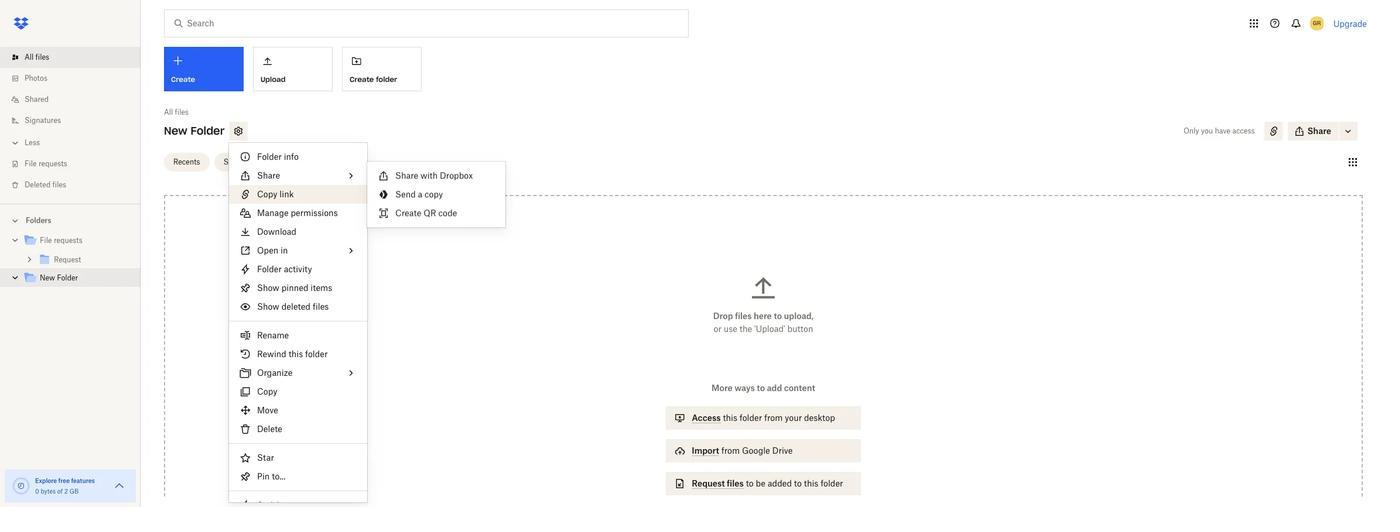 Task type: locate. For each thing, give the bounding box(es) containing it.
access this folder from your desktop
[[692, 413, 835, 423]]

file
[[25, 159, 37, 168], [40, 236, 52, 245]]

files right deleted
[[52, 180, 66, 189]]

folder down the open
[[257, 264, 282, 274]]

all files up photos
[[25, 53, 49, 62]]

show for show pinned items
[[257, 283, 279, 293]]

0 horizontal spatial new folder
[[40, 274, 78, 282]]

list
[[0, 40, 141, 204]]

1 show from the top
[[257, 283, 279, 293]]

requests up deleted files
[[39, 159, 67, 168]]

files up "the"
[[735, 311, 752, 321]]

this inside menu item
[[289, 349, 303, 359]]

files left be
[[727, 479, 744, 489]]

pin to... menu item
[[229, 467, 367, 486]]

less
[[25, 138, 40, 147]]

1 vertical spatial new folder
[[40, 274, 78, 282]]

ways
[[735, 383, 755, 393]]

1 horizontal spatial file
[[40, 236, 52, 245]]

folder activity menu item
[[229, 260, 367, 279]]

or
[[714, 324, 722, 334]]

this
[[289, 349, 303, 359], [723, 413, 738, 423], [804, 479, 819, 489]]

show left deleted
[[257, 302, 279, 312]]

file requests link down the folders button
[[23, 233, 131, 249]]

folder down the folders button
[[57, 274, 78, 282]]

rename menu item
[[229, 326, 367, 345]]

share inside button
[[1308, 126, 1331, 136]]

0 horizontal spatial all
[[25, 53, 34, 62]]

0 vertical spatial file requests
[[25, 159, 67, 168]]

access
[[692, 413, 721, 423]]

new folder inside group
[[40, 274, 78, 282]]

manage
[[257, 208, 289, 218]]

folder down ways
[[740, 413, 762, 423]]

0 horizontal spatial all files link
[[9, 47, 141, 68]]

this right access
[[723, 413, 738, 423]]

manage permissions menu item
[[229, 204, 367, 223]]

file down less
[[25, 159, 37, 168]]

all files link up the shared link
[[9, 47, 141, 68]]

copy left link
[[257, 189, 277, 199]]

0 vertical spatial new folder
[[164, 124, 225, 138]]

new folder link
[[23, 271, 131, 286]]

1 copy from the top
[[257, 189, 277, 199]]

0 horizontal spatial from
[[722, 446, 740, 456]]

photos
[[25, 74, 47, 83]]

copy up move
[[257, 387, 277, 397]]

deleted files link
[[9, 175, 141, 196]]

new
[[164, 124, 187, 138], [40, 274, 55, 282]]

open in
[[257, 245, 288, 255]]

import from google drive
[[692, 446, 793, 456]]

all up photos
[[25, 53, 34, 62]]

0 vertical spatial this
[[289, 349, 303, 359]]

all up recents button
[[164, 108, 173, 117]]

files inside drop files here to upload, or use the 'upload' button
[[735, 311, 752, 321]]

1 horizontal spatial from
[[764, 413, 783, 423]]

0 horizontal spatial share
[[257, 170, 280, 180]]

0 horizontal spatial new
[[40, 274, 55, 282]]

requests inside list
[[39, 159, 67, 168]]

1 vertical spatial this
[[723, 413, 738, 423]]

upgrade
[[1334, 18, 1367, 28]]

delete
[[257, 424, 282, 434]]

new down folders
[[40, 274, 55, 282]]

share
[[1308, 126, 1331, 136], [257, 170, 280, 180]]

show deleted files menu item
[[229, 298, 367, 316]]

this down rename menu item
[[289, 349, 303, 359]]

'upload'
[[754, 324, 785, 334]]

1 vertical spatial new
[[40, 274, 55, 282]]

have
[[1215, 127, 1231, 135]]

all files
[[25, 53, 49, 62], [164, 108, 189, 117]]

0 vertical spatial all
[[25, 53, 34, 62]]

from right import
[[722, 446, 740, 456]]

0 vertical spatial from
[[764, 413, 783, 423]]

1 vertical spatial file
[[40, 236, 52, 245]]

1 vertical spatial show
[[257, 302, 279, 312]]

2 copy from the top
[[257, 387, 277, 397]]

manage permissions
[[257, 208, 338, 218]]

copy for copy
[[257, 387, 277, 397]]

show down the "folder activity"
[[257, 283, 279, 293]]

0 vertical spatial all files link
[[9, 47, 141, 68]]

1 horizontal spatial all files link
[[164, 107, 189, 118]]

file requests up deleted files
[[25, 159, 67, 168]]

open in menu item
[[229, 241, 367, 260]]

0 vertical spatial requests
[[39, 159, 67, 168]]

1 horizontal spatial all
[[164, 108, 173, 117]]

file requests link up deleted files
[[9, 153, 141, 175]]

copy
[[257, 189, 277, 199], [257, 387, 277, 397]]

create folder
[[350, 75, 397, 84]]

shared link
[[9, 89, 141, 110]]

file requests link
[[9, 153, 141, 175], [23, 233, 131, 249]]

0 vertical spatial share
[[1308, 126, 1331, 136]]

0 vertical spatial all files
[[25, 53, 49, 62]]

be
[[756, 479, 766, 489]]

1 horizontal spatial share
[[1308, 126, 1331, 136]]

folder left info
[[257, 152, 282, 162]]

files inside more ways to add content element
[[727, 479, 744, 489]]

1 horizontal spatial new folder
[[164, 124, 225, 138]]

folder inside button
[[376, 75, 397, 84]]

0
[[35, 488, 39, 495]]

delete menu item
[[229, 420, 367, 439]]

add
[[767, 383, 782, 393]]

0 vertical spatial copy
[[257, 189, 277, 199]]

file requests down the folders button
[[40, 236, 82, 245]]

1 vertical spatial file requests
[[40, 236, 82, 245]]

move menu item
[[229, 401, 367, 420]]

photos link
[[9, 68, 141, 89]]

requests down the folders button
[[54, 236, 82, 245]]

new folder
[[164, 124, 225, 138], [40, 274, 78, 282]]

files inside menu item
[[313, 302, 329, 312]]

2 vertical spatial this
[[804, 479, 819, 489]]

1 horizontal spatial this
[[723, 413, 738, 423]]

show
[[257, 283, 279, 293], [257, 302, 279, 312]]

to left add
[[757, 383, 765, 393]]

files down items
[[313, 302, 329, 312]]

all files up the recents
[[164, 108, 189, 117]]

copy for copy link
[[257, 189, 277, 199]]

file requests
[[25, 159, 67, 168], [40, 236, 82, 245]]

show for show deleted files
[[257, 302, 279, 312]]

move
[[257, 405, 278, 415]]

more ways to add content
[[712, 383, 815, 393]]

bytes
[[41, 488, 56, 495]]

signatures link
[[9, 110, 141, 131]]

from
[[764, 413, 783, 423], [722, 446, 740, 456]]

folder left folder settings 'icon'
[[191, 124, 225, 138]]

1 vertical spatial copy
[[257, 387, 277, 397]]

group containing file requests
[[0, 229, 141, 296]]

open
[[257, 245, 278, 255]]

to
[[774, 311, 782, 321], [757, 383, 765, 393], [746, 479, 754, 489], [794, 479, 802, 489]]

here
[[754, 311, 772, 321]]

new up the recents
[[164, 124, 187, 138]]

files up the recents
[[175, 108, 189, 117]]

show pinned items menu item
[[229, 279, 367, 298]]

1 horizontal spatial new
[[164, 124, 187, 138]]

0 vertical spatial file
[[25, 159, 37, 168]]

0 horizontal spatial this
[[289, 349, 303, 359]]

requests
[[39, 159, 67, 168], [54, 236, 82, 245]]

this right added
[[804, 479, 819, 489]]

import
[[692, 446, 719, 456]]

organize
[[257, 368, 293, 378]]

files up photos
[[35, 53, 49, 62]]

from left your
[[764, 413, 783, 423]]

1 vertical spatial file requests link
[[23, 233, 131, 249]]

0 horizontal spatial file
[[25, 159, 37, 168]]

0 horizontal spatial all files
[[25, 53, 49, 62]]

to right added
[[794, 479, 802, 489]]

pinned
[[282, 283, 308, 293]]

1 vertical spatial all files link
[[164, 107, 189, 118]]

only
[[1184, 127, 1199, 135]]

1 vertical spatial share
[[257, 170, 280, 180]]

the
[[740, 324, 752, 334]]

files
[[35, 53, 49, 62], [175, 108, 189, 117], [52, 180, 66, 189], [313, 302, 329, 312], [735, 311, 752, 321], [727, 479, 744, 489]]

folder
[[376, 75, 397, 84], [305, 349, 328, 359], [740, 413, 762, 423], [821, 479, 843, 489]]

0 vertical spatial show
[[257, 283, 279, 293]]

share button
[[1288, 122, 1339, 141]]

menu item
[[229, 496, 367, 507]]

all files link up the recents
[[164, 107, 189, 118]]

all inside list item
[[25, 53, 34, 62]]

2 show from the top
[[257, 302, 279, 312]]

upload,
[[784, 311, 814, 321]]

you
[[1201, 127, 1213, 135]]

1 vertical spatial all
[[164, 108, 173, 117]]

1 vertical spatial all files
[[164, 108, 189, 117]]

file down folders
[[40, 236, 52, 245]]

folder right create
[[376, 75, 397, 84]]

2 horizontal spatial this
[[804, 479, 819, 489]]

file inside group
[[40, 236, 52, 245]]

to right the here
[[774, 311, 782, 321]]

this for access
[[723, 413, 738, 423]]

all files link
[[9, 47, 141, 68], [164, 107, 189, 118]]

to left be
[[746, 479, 754, 489]]

1 vertical spatial from
[[722, 446, 740, 456]]

upgrade link
[[1334, 18, 1367, 28]]

folder down rename menu item
[[305, 349, 328, 359]]

show pinned items
[[257, 283, 332, 293]]

folder
[[191, 124, 225, 138], [257, 152, 282, 162], [257, 264, 282, 274], [57, 274, 78, 282]]

desktop
[[804, 413, 835, 423]]

group
[[0, 229, 141, 296]]

0 vertical spatial new
[[164, 124, 187, 138]]



Task type: vqa. For each thing, say whether or not it's contained in the screenshot.
for
no



Task type: describe. For each thing, give the bounding box(es) containing it.
request files to be added to this folder
[[692, 479, 843, 489]]

download menu item
[[229, 223, 367, 241]]

star menu item
[[229, 449, 367, 467]]

request
[[692, 479, 725, 489]]

use
[[724, 324, 738, 334]]

features
[[71, 477, 95, 484]]

drop files here to upload, or use the 'upload' button
[[713, 311, 814, 334]]

folder right added
[[821, 479, 843, 489]]

recents
[[173, 157, 200, 166]]

folders button
[[0, 211, 141, 229]]

share menu item
[[229, 166, 367, 185]]

recents button
[[164, 153, 209, 171]]

copy link menu item
[[229, 185, 367, 204]]

file inside list
[[25, 159, 37, 168]]

all files list item
[[0, 47, 141, 68]]

rewind this folder menu item
[[229, 345, 367, 364]]

1 vertical spatial requests
[[54, 236, 82, 245]]

create
[[350, 75, 374, 84]]

starred
[[224, 157, 249, 166]]

button
[[788, 324, 813, 334]]

new inside "new folder" link
[[40, 274, 55, 282]]

this for rewind
[[289, 349, 303, 359]]

less image
[[9, 137, 21, 149]]

shared
[[25, 95, 49, 104]]

all files inside list item
[[25, 53, 49, 62]]

explore free features 0 bytes of 2 gb
[[35, 477, 95, 495]]

signatures
[[25, 116, 61, 125]]

folder settings image
[[232, 124, 246, 138]]

rename
[[257, 330, 289, 340]]

show deleted files
[[257, 302, 329, 312]]

folder info menu item
[[229, 148, 367, 166]]

pin
[[257, 472, 270, 482]]

drop
[[713, 311, 733, 321]]

list containing all files
[[0, 40, 141, 204]]

items
[[311, 283, 332, 293]]

folder inside menu item
[[305, 349, 328, 359]]

starred button
[[214, 153, 258, 171]]

link
[[280, 189, 294, 199]]

only you have access
[[1184, 127, 1255, 135]]

pin to...
[[257, 472, 285, 482]]

copy link
[[257, 189, 294, 199]]

share inside menu item
[[257, 170, 280, 180]]

1 horizontal spatial all files
[[164, 108, 189, 117]]

copy menu item
[[229, 383, 367, 401]]

to...
[[272, 472, 285, 482]]

of
[[57, 488, 63, 495]]

folder activity
[[257, 264, 312, 274]]

explore
[[35, 477, 57, 484]]

info
[[284, 152, 299, 162]]

to inside drop files here to upload, or use the 'upload' button
[[774, 311, 782, 321]]

create folder button
[[342, 47, 422, 91]]

deleted
[[25, 180, 51, 189]]

quota usage element
[[12, 477, 30, 496]]

access
[[1233, 127, 1255, 135]]

in
[[281, 245, 288, 255]]

free
[[58, 477, 70, 484]]

files inside list item
[[35, 53, 49, 62]]

drive
[[772, 446, 793, 456]]

rewind
[[257, 349, 286, 359]]

gb
[[69, 488, 79, 495]]

download
[[257, 227, 296, 237]]

2
[[64, 488, 68, 495]]

more ways to add content element
[[664, 382, 863, 507]]

activity
[[284, 264, 312, 274]]

deleted
[[282, 302, 311, 312]]

your
[[785, 413, 802, 423]]

organize menu item
[[229, 364, 367, 383]]

0 vertical spatial file requests link
[[9, 153, 141, 175]]

deleted files
[[25, 180, 66, 189]]

folder info
[[257, 152, 299, 162]]

dropbox image
[[9, 12, 33, 35]]

folders
[[26, 216, 51, 225]]

star
[[257, 453, 274, 463]]

added
[[768, 479, 792, 489]]

content
[[784, 383, 815, 393]]

google
[[742, 446, 770, 456]]

rewind this folder
[[257, 349, 328, 359]]

more
[[712, 383, 733, 393]]

permissions
[[291, 208, 338, 218]]



